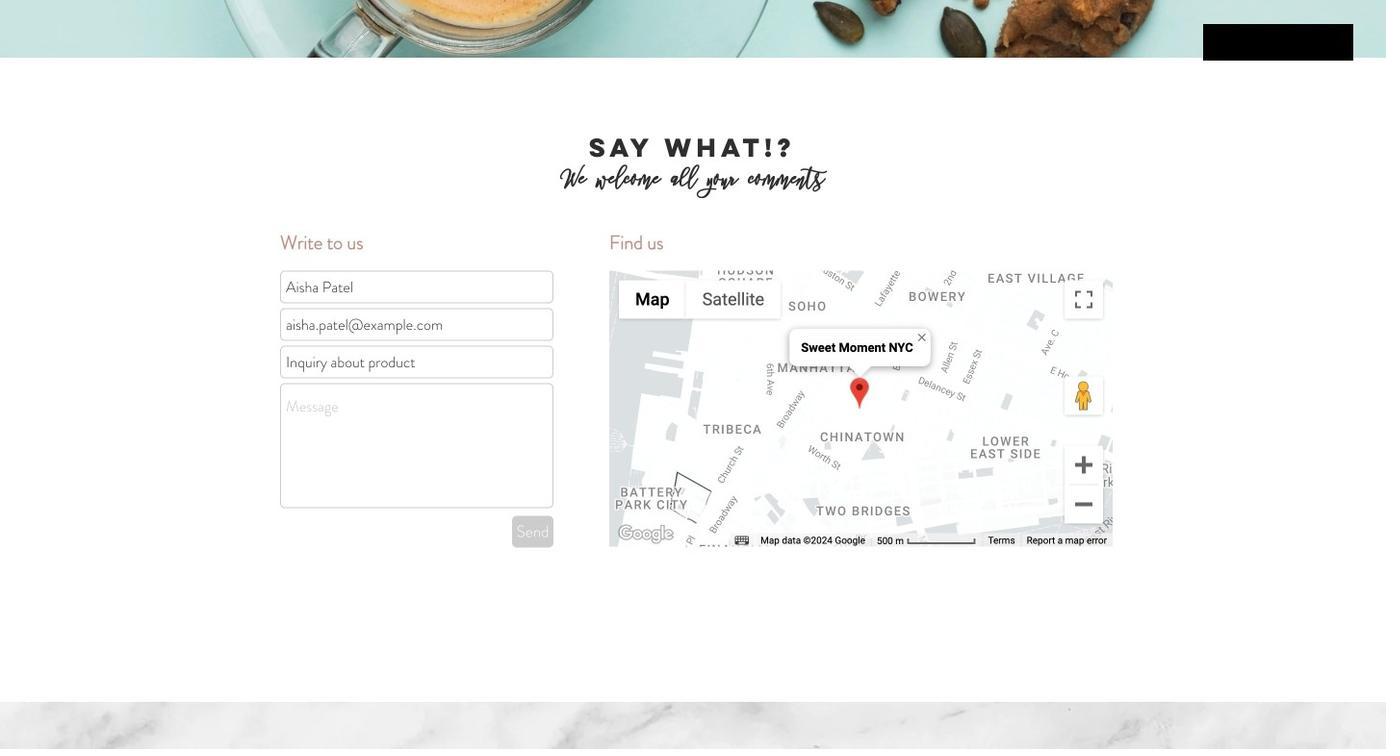 Task type: describe. For each thing, give the bounding box(es) containing it.
Subject text field
[[280, 346, 554, 379]]

Email * email field
[[280, 309, 554, 341]]

restaurant social bar element
[[1203, 24, 1354, 61]]

google maps element
[[609, 271, 1113, 547]]

Message text field
[[280, 384, 554, 509]]



Task type: locate. For each thing, give the bounding box(es) containing it.
Name * text field
[[280, 271, 554, 304]]



